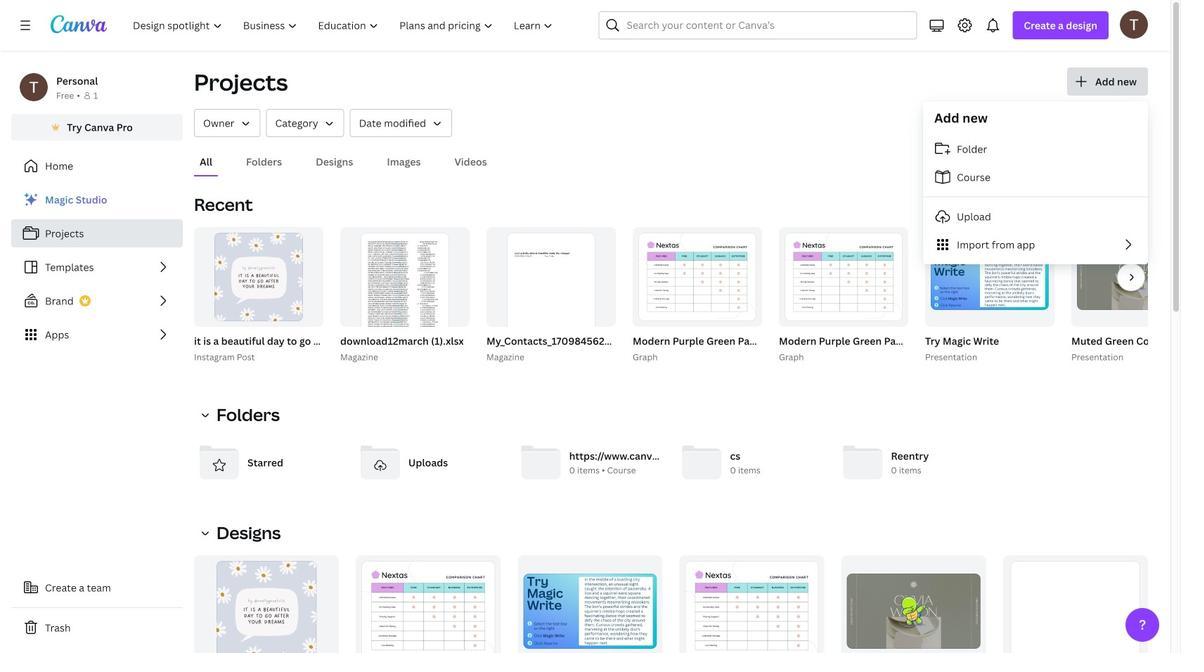 Task type: locate. For each thing, give the bounding box(es) containing it.
group
[[191, 227, 399, 364], [194, 227, 323, 327], [338, 227, 470, 364], [340, 227, 470, 348], [484, 227, 631, 364], [630, 227, 899, 364], [776, 227, 1045, 364], [779, 227, 909, 327], [923, 227, 1055, 364], [925, 227, 1055, 327], [1069, 227, 1181, 364], [194, 556, 339, 653], [356, 556, 501, 653], [518, 556, 663, 653], [680, 556, 825, 653], [841, 556, 986, 653], [1003, 556, 1148, 653]]

None search field
[[599, 11, 917, 39]]

Search search field
[[627, 12, 889, 39]]

menu
[[923, 135, 1148, 259]]

Owner button
[[194, 109, 261, 137]]

Category button
[[266, 109, 344, 137]]

Date modified button
[[350, 109, 452, 137]]

top level navigation element
[[124, 11, 565, 39]]

terry turtle image
[[1120, 10, 1148, 39]]

list
[[11, 186, 183, 349]]



Task type: vqa. For each thing, say whether or not it's contained in the screenshot.
FOR within the Graduated from the Trempleway Academy with a Bachelor of Fine Arts Degree in 2020 Obtained my Master's Degree in Interior Design from the same academy in 2022 Became a part-time teacher at the Trempleway Institute for Interior Design in 2023 Joined the DXCB Design Studio as an in-house designer in 2023
no



